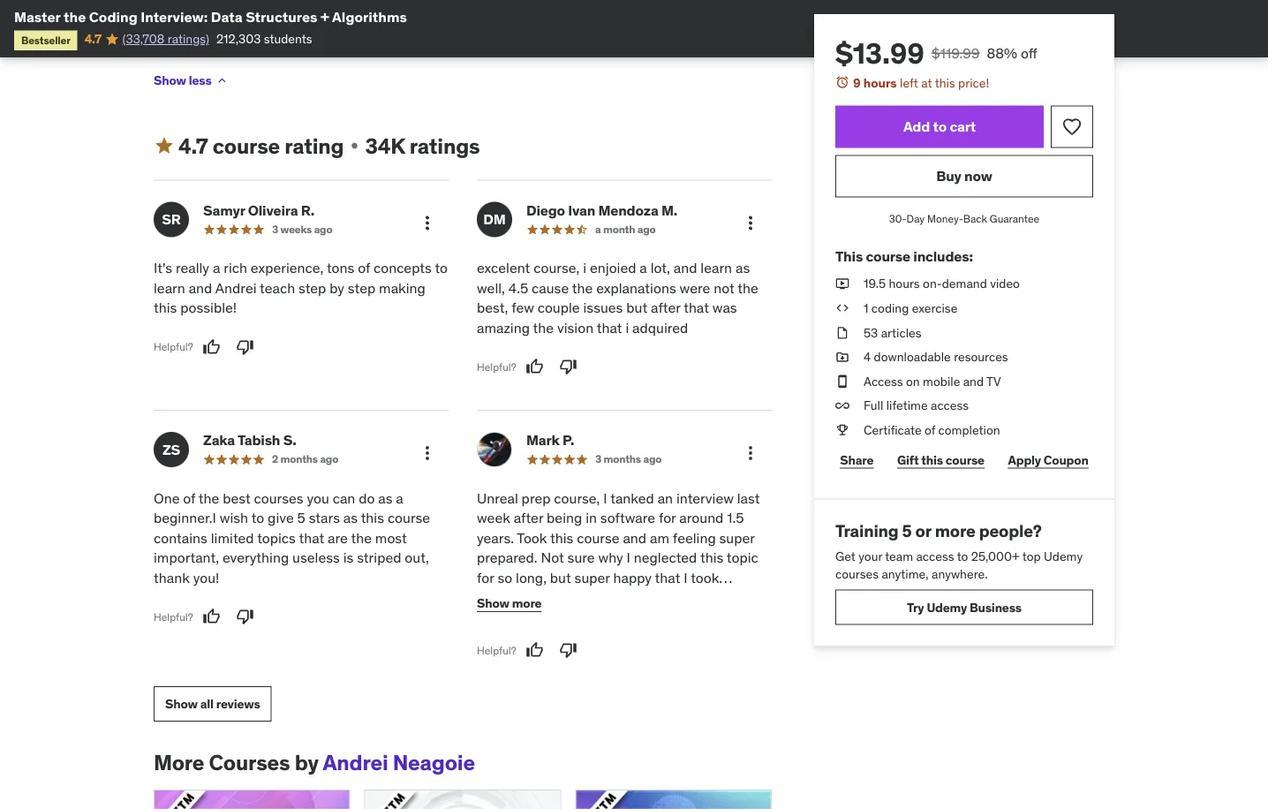 Task type: describe. For each thing, give the bounding box(es) containing it.
exercise
[[912, 300, 958, 316]]

udemy inside training 5 or more people? get your team access to 25,000+ top udemy courses anytime, anywhere.
[[1044, 549, 1083, 564]]

mark review by zaka tabish s. as unhelpful image
[[236, 608, 254, 626]]

i left "took"
[[684, 569, 688, 587]]

rating
[[285, 133, 344, 159]]

helpful? for sr
[[154, 340, 193, 354]]

show more button
[[477, 586, 542, 622]]

mark review by diego ivan mendoza m. as helpful image
[[526, 358, 544, 376]]

this up "took"
[[700, 549, 724, 567]]

apply coupon
[[1008, 452, 1089, 468]]

the down couple
[[533, 319, 554, 337]]

this inside 'it's really a rich experience, tons of concepts to learn and andrei teach step by step making this possible!'
[[154, 299, 177, 317]]

a inside unreal prep course, i tanked an interview last week after being in software for around 1.5 years. took this course and am feeling super prepared. not sure why i neglected this topic for so long, but super happy that i took initiative. this is a must for anyone that didn't go the traditional route with learning to code.
[[580, 589, 588, 607]]

course up 19.5
[[866, 247, 911, 265]]

students
[[264, 31, 312, 47]]

this right at
[[935, 75, 956, 91]]

show all reviews button
[[154, 687, 272, 722]]

and left tv
[[964, 373, 984, 389]]

ago up an on the bottom of the page
[[643, 453, 662, 467]]

0 horizontal spatial super
[[575, 569, 610, 587]]

but inside excelent course, i enjoied a lot, and learn as well, 4.5 cause the explanations were not the best,  few couple issues but after that was amazing the vision that i adquired
[[627, 299, 648, 317]]

adquired
[[633, 319, 688, 337]]

xsmall image for full lifetime access
[[836, 397, 850, 414]]

mark review by mark p. as unhelpful image
[[560, 642, 577, 660]]

212,303
[[216, 31, 261, 47]]

gift
[[897, 452, 919, 468]]

mark review by samyr oliveira r. as helpful image
[[203, 339, 220, 356]]

long,
[[516, 569, 547, 587]]

everything
[[223, 549, 289, 567]]

best
[[223, 490, 251, 508]]

full
[[864, 398, 884, 413]]

anytime,
[[882, 566, 929, 582]]

at
[[921, 75, 932, 91]]

2 step from the left
[[348, 279, 376, 297]]

tabish
[[238, 432, 280, 450]]

couple
[[538, 299, 580, 317]]

gift this course link
[[893, 442, 990, 478]]

hours for 19.5
[[889, 276, 920, 292]]

full lifetime access
[[864, 398, 969, 413]]

the right inside
[[241, 22, 261, 38]]

apply
[[1008, 452, 1041, 468]]

the inside unreal prep course, i tanked an interview last week after being in software for around 1.5 years. took this course and am feeling super prepared. not sure why i neglected this topic for so long, but super happy that i took initiative. this is a must for anyone that didn't go the traditional route with learning to code.
[[496, 608, 517, 626]]

s.
[[283, 432, 296, 450]]

code.
[[725, 608, 760, 626]]

a inside excelent course, i enjoied a lot, and learn as well, 4.5 cause the explanations were not the best,  few couple issues but after that was amazing the vision that i adquired
[[640, 259, 647, 277]]

months for mark p.
[[604, 453, 641, 467]]

courses inside one of the best courses you can do as a beginner.
[[254, 490, 304, 508]]

add to cart button
[[836, 106, 1044, 148]]

mark review by diego ivan mendoza m. as unhelpful image
[[560, 358, 577, 376]]

traditional
[[520, 608, 584, 626]]

0 horizontal spatial for
[[477, 569, 494, 587]]

topics
[[257, 529, 296, 547]]

mark review by mark p. as helpful image
[[526, 642, 544, 660]]

show for sr
[[477, 596, 509, 612]]

xsmall image
[[836, 300, 850, 317]]

ratings)
[[168, 31, 209, 47]]

gift this course
[[897, 452, 985, 468]]

$13.99
[[836, 35, 925, 71]]

mobile
[[923, 373, 961, 389]]

access on mobile and tv
[[864, 373, 1001, 389]]

anywhere.
[[932, 566, 988, 582]]

experience,
[[251, 259, 324, 277]]

try udemy business link
[[836, 590, 1094, 625]]

a inside one of the best courses you can do as a beginner.
[[396, 490, 404, 508]]

0 vertical spatial show
[[154, 72, 186, 88]]

that inside i wish to give 5 stars as this course contains limited topics that are the most important, everything useless is striped out, thank you!
[[299, 529, 324, 547]]

topic
[[727, 549, 759, 567]]

more inside training 5 or more people? get your team access to 25,000+ top udemy courses anytime, anywhere.
[[935, 520, 976, 541]]

buy
[[937, 167, 962, 185]]

2 vertical spatial for
[[626, 589, 643, 607]]

after inside excelent course, i enjoied a lot, and learn as well, 4.5 cause the explanations were not the best,  few couple issues but after that was amazing the vision that i adquired
[[651, 299, 681, 317]]

unreal
[[477, 490, 518, 508]]

lot,
[[651, 259, 670, 277]]

best,
[[477, 299, 508, 317]]

coding
[[872, 300, 909, 316]]

ago for mendoza
[[638, 223, 656, 236]]

certificate of completion
[[864, 422, 1001, 438]]

course inside unreal prep course, i tanked an interview last week after being in software for around 1.5 years. took this course and am feeling super prepared. not sure why i neglected this topic for so long, but super happy that i took initiative. this is a must for anyone that didn't go the traditional route with learning to code.
[[577, 529, 620, 547]]

show less button
[[154, 63, 229, 98]]

so
[[498, 569, 513, 587]]

see
[[154, 22, 176, 38]]

the up issues
[[572, 279, 593, 297]]

to inside i wish to give 5 stars as this course contains limited topics that are the most important, everything useless is striped out, thank you!
[[251, 509, 264, 527]]

your
[[859, 549, 883, 564]]

0 vertical spatial i
[[583, 259, 587, 277]]

explanations
[[596, 279, 676, 297]]

bestseller
[[21, 33, 70, 47]]

show more
[[477, 596, 542, 612]]

being
[[547, 509, 582, 527]]

learning
[[655, 608, 706, 626]]

that down issues
[[597, 319, 622, 337]]

0 vertical spatial access
[[931, 398, 969, 413]]

a inside 'it's really a rich experience, tons of concepts to learn and andrei teach step by step making this possible!'
[[213, 259, 220, 277]]

resources
[[954, 349, 1008, 365]]

to inside 'it's really a rich experience, tons of concepts to learn and andrei teach step by step making this possible!'
[[435, 259, 448, 277]]

enjoied
[[590, 259, 636, 277]]

master
[[14, 8, 61, 26]]

all
[[200, 696, 214, 712]]

important,
[[154, 549, 219, 567]]

helpful? for zs
[[154, 610, 193, 624]]

possible!
[[180, 299, 237, 317]]

excelent
[[477, 259, 530, 277]]

1 step from the left
[[299, 279, 326, 297]]

limited
[[211, 529, 254, 547]]

didn't
[[724, 589, 760, 607]]

0 vertical spatial you
[[179, 22, 200, 38]]

but inside unreal prep course, i tanked an interview last week after being in software for around 1.5 years. took this course and am feeling super prepared. not sure why i neglected this topic for so long, but super happy that i took initiative. this is a must for anyone that didn't go the traditional route with learning to code.
[[550, 569, 571, 587]]

back
[[964, 212, 988, 226]]

money-
[[928, 212, 964, 226]]

on-
[[923, 276, 942, 292]]

it's
[[154, 259, 172, 277]]

useless
[[292, 549, 340, 567]]

xsmall image for access on mobile and tv
[[836, 373, 850, 390]]

3 for p.
[[595, 453, 602, 467]]

diego ivan mendoza m.
[[526, 202, 678, 220]]

mark p.
[[526, 432, 574, 450]]

xsmall image for certificate of completion
[[836, 421, 850, 439]]

course down completion
[[946, 452, 985, 468]]

xsmall image inside show less button
[[215, 74, 229, 88]]

1 vertical spatial andrei
[[323, 750, 388, 776]]

1 horizontal spatial super
[[720, 529, 755, 547]]

i wish to give 5 stars as this course contains limited topics that are the most important, everything useless is striped out, thank you!
[[154, 509, 430, 587]]

weeks
[[280, 223, 312, 236]]

a down diego ivan mendoza m.
[[595, 223, 601, 236]]

30-
[[889, 212, 907, 226]]

helpful? for dm
[[477, 360, 516, 374]]

more
[[154, 750, 204, 776]]

is inside unreal prep course, i tanked an interview last week after being in software for around 1.5 years. took this course and am feeling super prepared. not sure why i neglected this topic for so long, but super happy that i took initiative. this is a must for anyone that didn't go the traditional route with learning to code.
[[566, 589, 577, 607]]

software
[[601, 509, 655, 527]]

5 inside i wish to give 5 stars as this course contains limited topics that are the most important, everything useless is striped out, thank you!
[[297, 509, 305, 527]]

buy now
[[937, 167, 993, 185]]

34k ratings
[[365, 133, 480, 159]]

course, inside excelent course, i enjoied a lot, and learn as well, 4.5 cause the explanations were not the best,  few couple issues but after that was amazing the vision that i adquired
[[534, 259, 580, 277]]

share button
[[836, 442, 879, 478]]

a month ago
[[595, 223, 656, 236]]

courses!
[[264, 22, 314, 38]]



Task type: vqa. For each thing, say whether or not it's contained in the screenshot.
SR's helpful?
yes



Task type: locate. For each thing, give the bounding box(es) containing it.
to inside unreal prep course, i tanked an interview last week after being in software for around 1.5 years. took this course and am feeling super prepared. not sure why i neglected this topic for so long, but super happy that i took initiative. this is a must for anyone that didn't go the traditional route with learning to code.
[[709, 608, 722, 626]]

xsmall image up share
[[836, 421, 850, 439]]

0 horizontal spatial after
[[514, 509, 543, 527]]

and down software
[[623, 529, 647, 547]]

show down so
[[477, 596, 509, 612]]

amazing
[[477, 319, 530, 337]]

andrei inside 'it's really a rich experience, tons of concepts to learn and andrei teach step by step making this possible!'
[[215, 279, 257, 297]]

0 horizontal spatial but
[[550, 569, 571, 587]]

3
[[272, 223, 278, 236], [595, 453, 602, 467]]

0 vertical spatial this
[[836, 247, 863, 265]]

but down not
[[550, 569, 571, 587]]

1 vertical spatial i
[[626, 319, 629, 337]]

guarantee
[[990, 212, 1040, 226]]

of right tons
[[358, 259, 370, 277]]

2 horizontal spatial for
[[659, 509, 676, 527]]

the inside i wish to give 5 stars as this course contains limited topics that are the most important, everything useless is striped out, thank you!
[[351, 529, 372, 547]]

this up traditional
[[537, 589, 563, 607]]

you right see
[[179, 22, 200, 38]]

1 horizontal spatial 5
[[902, 520, 912, 541]]

wish
[[220, 509, 248, 527]]

this
[[935, 75, 956, 91], [154, 299, 177, 317], [922, 452, 943, 468], [361, 509, 384, 527], [550, 529, 574, 547], [700, 549, 724, 567]]

1 vertical spatial for
[[477, 569, 494, 587]]

helpful? left mark review by samyr oliveira r. as helpful "image" at top
[[154, 340, 193, 354]]

1 horizontal spatial of
[[358, 259, 370, 277]]

additional actions for review by diego ivan mendoza m. image
[[740, 213, 761, 234]]

ivan
[[568, 202, 596, 220]]

initiative.
[[477, 589, 534, 607]]

that down "took"
[[696, 589, 721, 607]]

1 horizontal spatial i
[[626, 319, 629, 337]]

teach
[[260, 279, 295, 297]]

1 horizontal spatial step
[[348, 279, 376, 297]]

0 vertical spatial more
[[935, 520, 976, 541]]

to inside add to cart button
[[933, 117, 947, 136]]

0 vertical spatial but
[[627, 299, 648, 317]]

you up stars
[[307, 490, 329, 508]]

anyone
[[647, 589, 692, 607]]

by inside 'it's really a rich experience, tons of concepts to learn and andrei teach step by step making this possible!'
[[330, 279, 345, 297]]

this inside i wish to give 5 stars as this course contains limited topics that are the most important, everything useless is striped out, thank you!
[[361, 509, 384, 527]]

reviews
[[216, 696, 260, 712]]

zs
[[162, 441, 180, 459]]

53
[[864, 324, 878, 340]]

and down really
[[189, 279, 212, 297]]

alarm image
[[836, 75, 850, 89]]

1 vertical spatial course,
[[554, 490, 600, 508]]

mark review by samyr oliveira r. as unhelpful image
[[236, 339, 254, 356]]

1 horizontal spatial more
[[935, 520, 976, 541]]

learn down it's
[[154, 279, 185, 297]]

i left adquired at the top of page
[[626, 319, 629, 337]]

0 vertical spatial of
[[358, 259, 370, 277]]

the inside one of the best courses you can do as a beginner.
[[199, 490, 219, 508]]

to left code.
[[709, 608, 722, 626]]

1 coding exercise
[[864, 300, 958, 316]]

ago for r.
[[314, 223, 333, 236]]

learn up not
[[701, 259, 732, 277]]

19.5 hours on-demand video
[[864, 276, 1020, 292]]

access inside training 5 or more people? get your team access to 25,000+ top udemy courses anytime, anywhere.
[[916, 549, 955, 564]]

am
[[650, 529, 670, 547]]

months up "tanked"
[[604, 453, 641, 467]]

after up adquired at the top of page
[[651, 299, 681, 317]]

udemy right top on the bottom right of page
[[1044, 549, 1083, 564]]

2 horizontal spatial of
[[925, 422, 936, 438]]

2 vertical spatial as
[[343, 509, 358, 527]]

vision
[[557, 319, 594, 337]]

and inside excelent course, i enjoied a lot, and learn as well, 4.5 cause the explanations were not the best,  few couple issues but after that was amazing the vision that i adquired
[[674, 259, 697, 277]]

r.
[[301, 202, 315, 220]]

1 vertical spatial learn
[[154, 279, 185, 297]]

you inside one of the best courses you can do as a beginner.
[[307, 490, 329, 508]]

more inside button
[[512, 596, 542, 612]]

1 horizontal spatial as
[[378, 490, 393, 508]]

is
[[343, 549, 354, 567], [566, 589, 577, 607]]

to left give
[[251, 509, 264, 527]]

0 vertical spatial super
[[720, 529, 755, 547]]

medium image
[[154, 136, 175, 157]]

1 horizontal spatial after
[[651, 299, 681, 317]]

0 horizontal spatial andrei
[[215, 279, 257, 297]]

ago down r.
[[314, 223, 333, 236]]

ago for s.
[[320, 453, 338, 467]]

1 vertical spatial show
[[477, 596, 509, 612]]

0 horizontal spatial 3
[[272, 223, 278, 236]]

1 horizontal spatial courses
[[836, 566, 879, 582]]

as inside i wish to give 5 stars as this course contains limited topics that are the most important, everything useless is striped out, thank you!
[[343, 509, 358, 527]]

as right do
[[378, 490, 393, 508]]

30-day money-back guarantee
[[889, 212, 1040, 226]]

$119.99
[[932, 44, 980, 62]]

demand
[[942, 276, 987, 292]]

try
[[907, 599, 924, 615]]

sr
[[162, 211, 181, 229]]

the left best
[[199, 490, 219, 508]]

1 horizontal spatial andrei
[[323, 750, 388, 776]]

m.
[[662, 202, 678, 220]]

2
[[272, 453, 278, 467]]

0 horizontal spatial courses
[[254, 490, 304, 508]]

0 vertical spatial by
[[330, 279, 345, 297]]

2 months ago
[[272, 453, 338, 467]]

5 left or
[[902, 520, 912, 541]]

one
[[154, 490, 180, 508]]

cause
[[532, 279, 569, 297]]

0 horizontal spatial this
[[537, 589, 563, 607]]

hours right 9
[[864, 75, 897, 91]]

xsmall image left '4'
[[836, 348, 850, 366]]

1 horizontal spatial this
[[836, 247, 863, 265]]

1 vertical spatial but
[[550, 569, 571, 587]]

additional actions for review by samyr oliveira r. image
[[417, 213, 438, 234]]

the right not
[[738, 279, 759, 297]]

course, up cause
[[534, 259, 580, 277]]

samyr oliveira r.
[[203, 202, 315, 220]]

4 downloadable resources
[[864, 349, 1008, 365]]

more down long,
[[512, 596, 542, 612]]

1 months from the left
[[280, 453, 318, 467]]

learn inside excelent course, i enjoied a lot, and learn as well, 4.5 cause the explanations were not the best,  few couple issues but after that was amazing the vision that i adquired
[[701, 259, 732, 277]]

1 vertical spatial this
[[537, 589, 563, 607]]

0 vertical spatial as
[[736, 259, 750, 277]]

feeling
[[673, 529, 716, 547]]

training 5 or more people? get your team access to 25,000+ top udemy courses anytime, anywhere.
[[836, 520, 1083, 582]]

4.5
[[509, 279, 528, 297]]

course down in
[[577, 529, 620, 547]]

xsmall image right less
[[215, 74, 229, 88]]

1 vertical spatial more
[[512, 596, 542, 612]]

1 horizontal spatial 4.7
[[178, 133, 208, 159]]

0 horizontal spatial step
[[299, 279, 326, 297]]

this down do
[[361, 509, 384, 527]]

0 vertical spatial course,
[[534, 259, 580, 277]]

show left all
[[165, 696, 198, 712]]

course up samyr oliveira r.
[[213, 133, 280, 159]]

additional actions for review by mark p. image
[[740, 443, 761, 464]]

xsmall image
[[215, 74, 229, 88], [348, 139, 362, 153], [836, 275, 850, 293], [836, 324, 850, 341], [836, 348, 850, 366], [836, 373, 850, 390], [836, 397, 850, 414], [836, 421, 850, 439]]

this inside unreal prep course, i tanked an interview last week after being in software for around 1.5 years. took this course and am feeling super prepared. not sure why i neglected this topic for so long, but super happy that i took initiative. this is a must for anyone that didn't go the traditional route with learning to code.
[[537, 589, 563, 607]]

1 vertical spatial 4.7
[[178, 133, 208, 159]]

years.
[[477, 529, 514, 547]]

additional actions for review by zaka tabish s. image
[[417, 443, 438, 464]]

to up anywhere.
[[957, 549, 969, 564]]

of inside 'it's really a rich experience, tons of concepts to learn and andrei teach step by step making this possible!'
[[358, 259, 370, 277]]

that up anyone
[[655, 569, 681, 587]]

1 vertical spatial 3
[[595, 453, 602, 467]]

but down the explanations
[[627, 299, 648, 317]]

a left the lot,
[[640, 259, 647, 277]]

zaka
[[203, 432, 235, 450]]

for down an on the bottom of the page
[[659, 509, 676, 527]]

0 vertical spatial hours
[[864, 75, 897, 91]]

really
[[176, 259, 209, 277]]

xsmall image left access
[[836, 373, 850, 390]]

andrei left neagoie
[[323, 750, 388, 776]]

19.5
[[864, 276, 886, 292]]

after up took
[[514, 509, 543, 527]]

helpful? left mark review by diego ivan mendoza m. as helpful image
[[477, 360, 516, 374]]

the up bestseller
[[64, 8, 86, 26]]

is down are
[[343, 549, 354, 567]]

1 horizontal spatial months
[[604, 453, 641, 467]]

prepared.
[[477, 549, 538, 567]]

months for zaka tabish s.
[[280, 453, 318, 467]]

1 vertical spatial by
[[295, 750, 319, 776]]

xsmall image left "34k"
[[348, 139, 362, 153]]

wishlist image
[[1062, 116, 1083, 137]]

a left must
[[580, 589, 588, 607]]

of for certificate of completion
[[925, 422, 936, 438]]

this up xsmall icon at right top
[[836, 247, 863, 265]]

add to cart
[[904, 117, 976, 136]]

2 vertical spatial show
[[165, 696, 198, 712]]

xsmall image up xsmall icon at right top
[[836, 275, 850, 293]]

not
[[714, 279, 735, 297]]

0 vertical spatial udemy
[[1044, 549, 1083, 564]]

1
[[864, 300, 869, 316]]

after inside unreal prep course, i tanked an interview last week after being in software for around 1.5 years. took this course and am feeling super prepared. not sure why i neglected this topic for so long, but super happy that i took initiative. this is a must for anyone that didn't go the traditional route with learning to code.
[[514, 509, 543, 527]]

0 horizontal spatial learn
[[154, 279, 185, 297]]

4.7 right the medium 'icon'
[[178, 133, 208, 159]]

ago down the mendoza
[[638, 223, 656, 236]]

xsmall image left full
[[836, 397, 850, 414]]

0 horizontal spatial by
[[295, 750, 319, 776]]

hours up 1 coding exercise
[[889, 276, 920, 292]]

0 horizontal spatial you
[[179, 22, 200, 38]]

show for 30-day money-back guarantee
[[165, 696, 198, 712]]

4.7 for 4.7
[[85, 31, 102, 47]]

0 vertical spatial 3
[[272, 223, 278, 236]]

to right 'concepts'
[[435, 259, 448, 277]]

ago up can
[[320, 453, 338, 467]]

less
[[189, 72, 212, 88]]

andrei down rich
[[215, 279, 257, 297]]

as for learn
[[736, 259, 750, 277]]

see you inside the courses!
[[154, 22, 314, 38]]

this course includes:
[[836, 247, 973, 265]]

0 vertical spatial is
[[343, 549, 354, 567]]

show left less
[[154, 72, 186, 88]]

coupon
[[1044, 452, 1089, 468]]

0 horizontal spatial udemy
[[927, 599, 967, 615]]

out,
[[405, 549, 429, 567]]

last
[[737, 490, 760, 508]]

xsmall image for 19.5 hours on-demand video
[[836, 275, 850, 293]]

1 vertical spatial courses
[[836, 566, 879, 582]]

hours for 9
[[864, 75, 897, 91]]

by down tons
[[330, 279, 345, 297]]

share
[[840, 452, 874, 468]]

1 vertical spatial access
[[916, 549, 955, 564]]

courses inside training 5 or more people? get your team access to 25,000+ top udemy courses anytime, anywhere.
[[836, 566, 879, 582]]

access down 'mobile' on the top
[[931, 398, 969, 413]]

mark
[[526, 432, 560, 450]]

left
[[900, 75, 919, 91]]

0 vertical spatial andrei
[[215, 279, 257, 297]]

access
[[864, 373, 903, 389]]

andrei
[[215, 279, 257, 297], [323, 750, 388, 776]]

i left "tanked"
[[604, 490, 607, 508]]

course, inside unreal prep course, i tanked an interview last week after being in software for around 1.5 years. took this course and am feeling super prepared. not sure why i neglected this topic for so long, but super happy that i took initiative. this is a must for anyone that didn't go the traditional route with learning to code.
[[554, 490, 600, 508]]

go
[[477, 608, 493, 626]]

for
[[659, 509, 676, 527], [477, 569, 494, 587], [626, 589, 643, 607]]

structures
[[246, 8, 317, 26]]

1 vertical spatial udemy
[[927, 599, 967, 615]]

1 vertical spatial you
[[307, 490, 329, 508]]

to inside training 5 or more people? get your team access to 25,000+ top udemy courses anytime, anywhere.
[[957, 549, 969, 564]]

is up traditional
[[566, 589, 577, 607]]

route
[[588, 608, 621, 626]]

0 vertical spatial courses
[[254, 490, 304, 508]]

2 horizontal spatial as
[[736, 259, 750, 277]]

that down were
[[684, 299, 709, 317]]

1 horizontal spatial learn
[[701, 259, 732, 277]]

0 horizontal spatial as
[[343, 509, 358, 527]]

is inside i wish to give 5 stars as this course contains limited topics that are the most important, everything useless is striped out, thank you!
[[343, 549, 354, 567]]

of inside one of the best courses you can do as a beginner.
[[183, 490, 195, 508]]

course, up being
[[554, 490, 600, 508]]

this right gift
[[922, 452, 943, 468]]

0 horizontal spatial more
[[512, 596, 542, 612]]

an
[[658, 490, 673, 508]]

udemy inside 'link'
[[927, 599, 967, 615]]

contains
[[154, 529, 208, 547]]

i left wish
[[213, 509, 216, 527]]

xsmall image down xsmall icon at right top
[[836, 324, 850, 341]]

0 horizontal spatial i
[[583, 259, 587, 277]]

helpful? left mark review by zaka tabish s. as helpful icon
[[154, 610, 193, 624]]

the right are
[[351, 529, 372, 547]]

1 horizontal spatial udemy
[[1044, 549, 1083, 564]]

1 vertical spatial hours
[[889, 276, 920, 292]]

downloadable
[[874, 349, 951, 365]]

learn
[[701, 259, 732, 277], [154, 279, 185, 297]]

are
[[328, 529, 348, 547]]

$13.99 $119.99 88% off
[[836, 35, 1038, 71]]

for down the happy
[[626, 589, 643, 607]]

as for do
[[378, 490, 393, 508]]

0 vertical spatial for
[[659, 509, 676, 527]]

the down the initiative.
[[496, 608, 517, 626]]

and inside 'it's really a rich experience, tons of concepts to learn and andrei teach step by step making this possible!'
[[189, 279, 212, 297]]

get
[[836, 549, 856, 564]]

and inside unreal prep course, i tanked an interview last week after being in software for around 1.5 years. took this course and am feeling super prepared. not sure why i neglected this topic for so long, but super happy that i took initiative. this is a must for anyone that didn't go the traditional route with learning to code.
[[623, 529, 647, 547]]

2 months from the left
[[604, 453, 641, 467]]

1 horizontal spatial is
[[566, 589, 577, 607]]

training
[[836, 520, 899, 541]]

0 horizontal spatial 4.7
[[85, 31, 102, 47]]

0 horizontal spatial of
[[183, 490, 195, 508]]

i inside i wish to give 5 stars as this course contains limited topics that are the most important, everything useless is striped out, thank you!
[[213, 509, 216, 527]]

super
[[720, 529, 755, 547], [575, 569, 610, 587]]

1 vertical spatial is
[[566, 589, 577, 607]]

as inside one of the best courses you can do as a beginner.
[[378, 490, 393, 508]]

to left cart
[[933, 117, 947, 136]]

courses up give
[[254, 490, 304, 508]]

i right why
[[627, 549, 631, 567]]

2 vertical spatial of
[[183, 490, 195, 508]]

helpful? down go
[[477, 644, 516, 658]]

1 horizontal spatial by
[[330, 279, 345, 297]]

excelent course, i enjoied a lot, and learn as well, 4.5 cause the explanations were not the best,  few couple issues but after that was amazing the vision that i adquired
[[477, 259, 759, 337]]

well,
[[477, 279, 505, 297]]

show all reviews
[[165, 696, 260, 712]]

took
[[517, 529, 547, 547]]

making
[[379, 279, 426, 297]]

this down it's
[[154, 299, 177, 317]]

xsmall image for 53 articles
[[836, 324, 850, 341]]

1 horizontal spatial for
[[626, 589, 643, 607]]

course inside i wish to give 5 stars as this course contains limited topics that are the most important, everything useless is striped out, thank you!
[[388, 509, 430, 527]]

0 vertical spatial after
[[651, 299, 681, 317]]

step down tons
[[348, 279, 376, 297]]

stars
[[309, 509, 340, 527]]

in
[[586, 509, 597, 527]]

of for one of the best courses you can do as a beginner.
[[183, 490, 195, 508]]

5 right give
[[297, 509, 305, 527]]

courses down get
[[836, 566, 879, 582]]

0 vertical spatial 4.7
[[85, 31, 102, 47]]

super down 1.5
[[720, 529, 755, 547]]

1 vertical spatial as
[[378, 490, 393, 508]]

learn inside 'it's really a rich experience, tons of concepts to learn and andrei teach step by step making this possible!'
[[154, 279, 185, 297]]

5 inside training 5 or more people? get your team access to 25,000+ top udemy courses anytime, anywhere.
[[902, 520, 912, 541]]

one of the best courses you can do as a beginner.
[[154, 490, 404, 527]]

took
[[691, 569, 719, 587]]

4.7 for 4.7 course rating
[[178, 133, 208, 159]]

3 for oliveira
[[272, 223, 278, 236]]

as down can
[[343, 509, 358, 527]]

team
[[885, 549, 913, 564]]

0 horizontal spatial months
[[280, 453, 318, 467]]

this down being
[[550, 529, 574, 547]]

or
[[916, 520, 932, 541]]

1 horizontal spatial but
[[627, 299, 648, 317]]

by right 'courses'
[[295, 750, 319, 776]]

9
[[853, 75, 861, 91]]

inside
[[203, 22, 239, 38]]

mark review by zaka tabish s. as helpful image
[[203, 608, 220, 626]]

courses
[[209, 750, 290, 776]]

step down experience,
[[299, 279, 326, 297]]

4.7 down coding
[[85, 31, 102, 47]]

access down or
[[916, 549, 955, 564]]

course up most
[[388, 509, 430, 527]]

1 vertical spatial after
[[514, 509, 543, 527]]

as up was
[[736, 259, 750, 277]]

1 horizontal spatial 3
[[595, 453, 602, 467]]

udemy right try
[[927, 599, 967, 615]]

1 horizontal spatial you
[[307, 490, 329, 508]]

a right do
[[396, 490, 404, 508]]

1 vertical spatial super
[[575, 569, 610, 587]]

0 horizontal spatial 5
[[297, 509, 305, 527]]

super down sure
[[575, 569, 610, 587]]

for left so
[[477, 569, 494, 587]]

that up useless
[[299, 529, 324, 547]]

xsmall image for 4 downloadable resources
[[836, 348, 850, 366]]

as inside excelent course, i enjoied a lot, and learn as well, 4.5 cause the explanations were not the best,  few couple issues but after that was amazing the vision that i adquired
[[736, 259, 750, 277]]

0 horizontal spatial is
[[343, 549, 354, 567]]

1 vertical spatial of
[[925, 422, 936, 438]]

and up were
[[674, 259, 697, 277]]

mendoza
[[598, 202, 659, 220]]

more right or
[[935, 520, 976, 541]]

0 vertical spatial learn
[[701, 259, 732, 277]]



